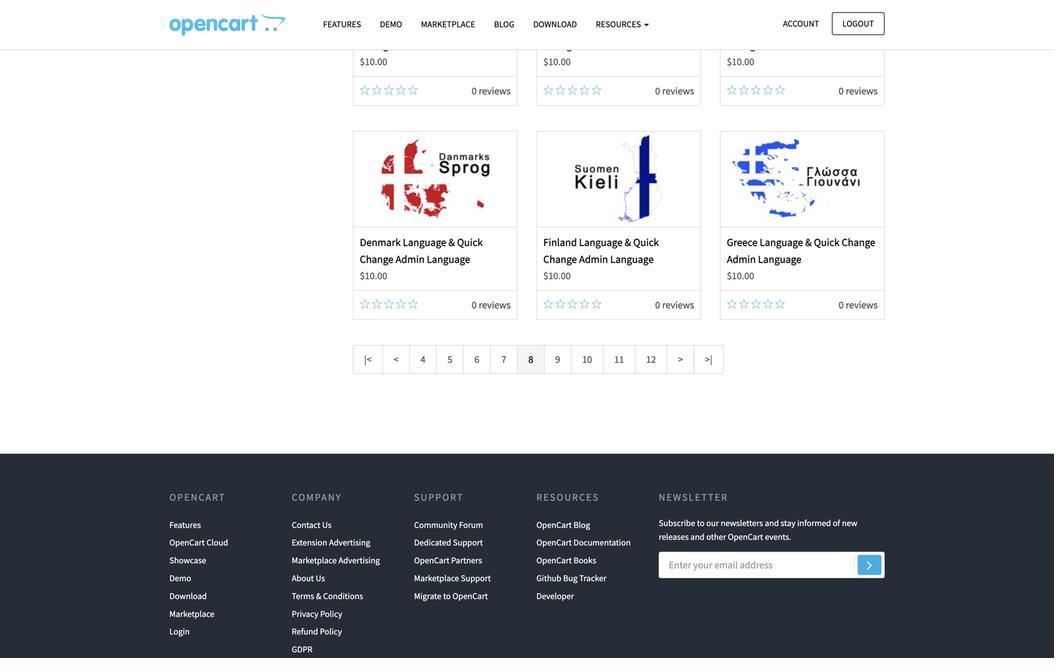 Task type: locate. For each thing, give the bounding box(es) containing it.
account link
[[772, 12, 830, 35]]

change inside denmark language & quick change admin language $10.00
[[360, 253, 393, 266]]

0 vertical spatial download
[[533, 19, 577, 30]]

subscribe to our newsletters and stay informed of new releases and other opencart events.
[[659, 518, 857, 543]]

support
[[414, 492, 464, 504], [453, 538, 483, 549], [461, 573, 491, 585]]

|
[[435, 22, 438, 35], [623, 22, 626, 35]]

to down the marketplace support link at the left
[[443, 591, 451, 602]]

migrate to opencart link
[[414, 588, 488, 606]]

0 reviews for greece language & quick change admin language
[[839, 299, 878, 312]]

quick inside "finland language & quick change admin language $10.00"
[[633, 236, 659, 249]]

0 horizontal spatial to
[[443, 591, 451, 602]]

policy for refund policy
[[320, 627, 342, 638]]

advertising down extension advertising link
[[339, 555, 380, 567]]

lithuanian
[[727, 22, 775, 35]]

policy
[[320, 609, 342, 620], [320, 627, 342, 638]]

us up the extension advertising
[[322, 520, 332, 531]]

github
[[537, 573, 561, 585]]

opencart up 'github' on the bottom
[[537, 555, 572, 567]]

language inside lithuanian language & quick change admin lan.. $10.00
[[777, 22, 821, 35]]

japan language | 日本語 & quick change a.. link
[[360, 22, 508, 52]]

finland language & quick change admin language $10.00
[[543, 236, 659, 282]]

download link for blog
[[524, 13, 586, 35]]

$10.00 inside lithuanian language & quick change admin lan.. $10.00
[[727, 55, 754, 68]]

한국어
[[628, 22, 655, 35]]

change inside the korean language | 한국어 & quick change a.. $10.00
[[543, 39, 577, 52]]

language for lithuanian
[[777, 22, 821, 35]]

opencart down opencart blog 'link' at right bottom
[[537, 538, 572, 549]]

and left the other
[[691, 532, 705, 543]]

our
[[706, 518, 719, 529]]

0 vertical spatial and
[[765, 518, 779, 529]]

1 vertical spatial advertising
[[339, 555, 380, 567]]

showcase
[[169, 555, 206, 567]]

finland language & quick change admin language image
[[537, 132, 700, 227]]

0 vertical spatial blog
[[494, 19, 515, 30]]

change inside "finland language & quick change admin language $10.00"
[[543, 253, 577, 266]]

tracker
[[579, 573, 607, 585]]

to for subscribe
[[697, 518, 705, 529]]

0 horizontal spatial features
[[169, 520, 201, 531]]

1 horizontal spatial demo
[[380, 19, 402, 30]]

marketplace link
[[412, 13, 485, 35], [169, 606, 214, 624]]

admin inside greece language & quick change admin language $10.00
[[727, 253, 756, 266]]

language inside japan language | 日本語 & quick change a.. $10.00
[[389, 22, 433, 35]]

quick for finland language & quick change admin language
[[633, 236, 659, 249]]

7 link
[[490, 345, 518, 374]]

1 vertical spatial policy
[[320, 627, 342, 638]]

2 a.. from the left
[[579, 39, 590, 52]]

demo link
[[371, 13, 412, 35], [169, 570, 191, 588]]

opencart up the opencart documentation
[[537, 520, 572, 531]]

1 vertical spatial marketplace link
[[169, 606, 214, 624]]

us right about
[[316, 573, 325, 585]]

>| link
[[694, 345, 724, 374]]

$10.00 inside "finland language & quick change admin language $10.00"
[[543, 270, 571, 282]]

change for greece language & quick change admin language
[[842, 236, 875, 249]]

|< link
[[353, 345, 383, 374]]

0 vertical spatial to
[[697, 518, 705, 529]]

2 | from the left
[[623, 22, 626, 35]]

denmark language & quick change admin language $10.00
[[360, 236, 483, 282]]

10 link
[[571, 345, 604, 374]]

0 vertical spatial features link
[[314, 13, 371, 35]]

reviews for finland language & quick change admin language
[[662, 299, 694, 312]]

$10.00 inside denmark language & quick change admin language $10.00
[[360, 270, 387, 282]]

advertising up marketplace advertising
[[329, 538, 370, 549]]

and up events.
[[765, 518, 779, 529]]

community forum
[[414, 520, 483, 531]]

opencart for opencart
[[169, 492, 226, 504]]

gdpr
[[292, 644, 313, 656]]

opencart cloud
[[169, 538, 228, 549]]

refund
[[292, 627, 318, 638]]

1 horizontal spatial |
[[623, 22, 626, 35]]

0 vertical spatial marketplace link
[[412, 13, 485, 35]]

$10.00 down finland
[[543, 270, 571, 282]]

11
[[614, 354, 624, 366]]

advertising
[[329, 538, 370, 549], [339, 555, 380, 567]]

0 horizontal spatial marketplace link
[[169, 606, 214, 624]]

support up "community"
[[414, 492, 464, 504]]

support for marketplace
[[461, 573, 491, 585]]

0 reviews for finland language & quick change admin language
[[655, 299, 694, 312]]

admin inside "finland language & quick change admin language $10.00"
[[579, 253, 608, 266]]

policy down privacy policy link
[[320, 627, 342, 638]]

0 horizontal spatial demo
[[169, 573, 191, 585]]

advertising for extension advertising
[[329, 538, 370, 549]]

lithuanian language & quick change admin lan.. image
[[721, 0, 884, 13]]

0 horizontal spatial blog
[[494, 19, 515, 30]]

& inside "finland language & quick change admin language $10.00"
[[625, 236, 631, 249]]

features link for demo
[[314, 13, 371, 35]]

0 horizontal spatial download
[[169, 591, 207, 602]]

quick
[[483, 22, 508, 35], [666, 22, 692, 35], [831, 22, 857, 35], [457, 236, 483, 249], [633, 236, 659, 249], [814, 236, 840, 249]]

quick inside denmark language & quick change admin language $10.00
[[457, 236, 483, 249]]

support down partners
[[461, 573, 491, 585]]

opencart books
[[537, 555, 596, 567]]

0 vertical spatial demo link
[[371, 13, 412, 35]]

demo
[[380, 19, 402, 30], [169, 573, 191, 585]]

marketplace up login at the left of page
[[169, 609, 214, 620]]

blog up the opencart documentation
[[574, 520, 590, 531]]

quick inside greece language & quick change admin language $10.00
[[814, 236, 840, 249]]

privacy policy link
[[292, 606, 342, 624]]

download link
[[524, 13, 586, 35], [169, 588, 207, 606]]

quick inside japan language | 日本語 & quick change a.. $10.00
[[483, 22, 508, 35]]

language for greece
[[760, 236, 803, 249]]

| left 日本語 at left top
[[435, 22, 438, 35]]

0 horizontal spatial |
[[435, 22, 438, 35]]

change inside greece language & quick change admin language $10.00
[[842, 236, 875, 249]]

1 | from the left
[[435, 22, 438, 35]]

| inside japan language | 日本語 & quick change a.. $10.00
[[435, 22, 438, 35]]

0 vertical spatial download link
[[524, 13, 586, 35]]

extension advertising
[[292, 538, 370, 549]]

$10.00 down denmark on the top left of page
[[360, 270, 387, 282]]

star light o image
[[372, 85, 382, 95], [384, 85, 394, 95], [555, 85, 565, 95], [568, 85, 578, 95], [580, 85, 590, 95], [727, 85, 737, 95], [751, 85, 761, 95], [360, 299, 370, 309], [372, 299, 382, 309], [543, 299, 553, 309], [568, 299, 578, 309], [751, 299, 761, 309], [763, 299, 773, 309]]

0 vertical spatial us
[[322, 520, 332, 531]]

language inside the korean language | 한국어 & quick change a.. $10.00
[[577, 22, 621, 35]]

logout
[[843, 18, 874, 29]]

opencart down the newsletters
[[728, 532, 763, 543]]

0 reviews for denmark language & quick change admin language
[[472, 299, 511, 312]]

policy down the terms & conditions link
[[320, 609, 342, 620]]

resources right the korean on the top
[[596, 19, 643, 30]]

korean language | 한국어 & quick change a.. $10.00
[[543, 22, 692, 68]]

$10.00 down the korean on the top
[[543, 55, 571, 68]]

1 horizontal spatial download link
[[524, 13, 586, 35]]

blog right 日本語 at left top
[[494, 19, 515, 30]]

bug
[[563, 573, 578, 585]]

quick inside lithuanian language & quick change admin lan.. $10.00
[[831, 22, 857, 35]]

| for 日本語
[[435, 22, 438, 35]]

marketplace
[[421, 19, 475, 30], [292, 555, 337, 567], [414, 573, 459, 585], [169, 609, 214, 620]]

releases
[[659, 532, 689, 543]]

opencart documentation link
[[537, 534, 631, 552]]

marketplace support
[[414, 573, 491, 585]]

0 vertical spatial advertising
[[329, 538, 370, 549]]

1 vertical spatial download link
[[169, 588, 207, 606]]

admin inside lithuanian language & quick change admin lan.. $10.00
[[763, 39, 792, 52]]

reviews
[[479, 85, 511, 97], [662, 85, 694, 97], [846, 85, 878, 97], [479, 299, 511, 312], [662, 299, 694, 312], [846, 299, 878, 312]]

change inside japan language | 日本語 & quick change a.. $10.00
[[360, 39, 393, 52]]

opencart up showcase
[[169, 538, 205, 549]]

features
[[323, 19, 361, 30], [169, 520, 201, 531]]

japan language | 日本語 & quick change a.. $10.00
[[360, 22, 508, 68]]

terms & conditions link
[[292, 588, 363, 606]]

resources up opencart blog
[[537, 492, 599, 504]]

about us link
[[292, 570, 325, 588]]

change inside lithuanian language & quick change admin lan.. $10.00
[[727, 39, 761, 52]]

1 vertical spatial support
[[453, 538, 483, 549]]

1 horizontal spatial marketplace link
[[412, 13, 485, 35]]

features link
[[314, 13, 371, 35], [169, 517, 201, 534]]

1 vertical spatial features
[[169, 520, 201, 531]]

terms & conditions
[[292, 591, 363, 602]]

$10.00 for lithuanian language & quick change admin lan..
[[727, 55, 754, 68]]

advertising for marketplace advertising
[[339, 555, 380, 567]]

change for denmark language & quick change admin language
[[360, 253, 393, 266]]

8
[[528, 354, 533, 366]]

a.. for japan
[[396, 39, 407, 52]]

contact us
[[292, 520, 332, 531]]

language for denmark
[[403, 236, 446, 249]]

to for migrate
[[443, 591, 451, 602]]

1 horizontal spatial download
[[533, 19, 577, 30]]

opencart down dedicated
[[414, 555, 449, 567]]

$10.00 inside greece language & quick change admin language $10.00
[[727, 270, 754, 282]]

0
[[472, 85, 477, 97], [655, 85, 660, 97], [839, 85, 844, 97], [472, 299, 477, 312], [655, 299, 660, 312], [839, 299, 844, 312]]

0 horizontal spatial and
[[691, 532, 705, 543]]

$10.00 down greece
[[727, 270, 754, 282]]

download right "blog" link
[[533, 19, 577, 30]]

1 horizontal spatial a..
[[579, 39, 590, 52]]

1 vertical spatial us
[[316, 573, 325, 585]]

1 vertical spatial demo link
[[169, 570, 191, 588]]

a.. inside japan language | 日本語 & quick change a.. $10.00
[[396, 39, 407, 52]]

$10.00 down the japan
[[360, 55, 387, 68]]

1 horizontal spatial features link
[[314, 13, 371, 35]]

$10.00 down lithuanian
[[727, 55, 754, 68]]

1 vertical spatial and
[[691, 532, 705, 543]]

to inside subscribe to our newsletters and stay informed of new releases and other opencart events.
[[697, 518, 705, 529]]

1 a.. from the left
[[396, 39, 407, 52]]

support up partners
[[453, 538, 483, 549]]

to left our at right bottom
[[697, 518, 705, 529]]

0 for greece language & quick change admin language
[[839, 299, 844, 312]]

| left 한국어
[[623, 22, 626, 35]]

1 horizontal spatial to
[[697, 518, 705, 529]]

opencart up opencart cloud
[[169, 492, 226, 504]]

opencart blog link
[[537, 517, 590, 534]]

| inside the korean language | 한국어 & quick change a.. $10.00
[[623, 22, 626, 35]]

angle right image
[[867, 558, 872, 573]]

marketplace advertising
[[292, 555, 380, 567]]

6
[[474, 354, 479, 366]]

0 vertical spatial demo
[[380, 19, 402, 30]]

1 vertical spatial features link
[[169, 517, 201, 534]]

<
[[394, 354, 399, 366]]

1 vertical spatial demo
[[169, 573, 191, 585]]

9
[[555, 354, 560, 366]]

$10.00 for greece language & quick change admin language
[[727, 270, 754, 282]]

a.. inside the korean language | 한국어 & quick change a.. $10.00
[[579, 39, 590, 52]]

0 horizontal spatial features link
[[169, 517, 201, 534]]

a..
[[396, 39, 407, 52], [579, 39, 590, 52]]

community
[[414, 520, 457, 531]]

privacy policy
[[292, 609, 342, 620]]

extension advertising link
[[292, 534, 370, 552]]

admin for greece
[[727, 253, 756, 266]]

1 horizontal spatial blog
[[574, 520, 590, 531]]

0 horizontal spatial a..
[[396, 39, 407, 52]]

marketplace up migrate
[[414, 573, 459, 585]]

star light o image
[[360, 85, 370, 95], [396, 85, 406, 95], [408, 85, 418, 95], [543, 85, 553, 95], [592, 85, 602, 95], [739, 85, 749, 95], [763, 85, 773, 95], [775, 85, 785, 95], [384, 299, 394, 309], [396, 299, 406, 309], [408, 299, 418, 309], [555, 299, 565, 309], [580, 299, 590, 309], [592, 299, 602, 309], [727, 299, 737, 309], [739, 299, 749, 309], [775, 299, 785, 309]]

informed
[[797, 518, 831, 529]]

Enter your email address text field
[[659, 553, 885, 579]]

1 vertical spatial blog
[[574, 520, 590, 531]]

marketplace down extension
[[292, 555, 337, 567]]

0 for denmark language & quick change admin language
[[472, 299, 477, 312]]

features link for opencart cloud
[[169, 517, 201, 534]]

greece language & quick change admin language link
[[727, 236, 875, 266]]

download for demo
[[169, 591, 207, 602]]

0 vertical spatial policy
[[320, 609, 342, 620]]

us for about us
[[316, 573, 325, 585]]

0 vertical spatial features
[[323, 19, 361, 30]]

language for finland
[[579, 236, 623, 249]]

& inside lithuanian language & quick change admin lan.. $10.00
[[823, 22, 829, 35]]

2 vertical spatial support
[[461, 573, 491, 585]]

download down showcase link
[[169, 591, 207, 602]]

opencart documentation
[[537, 538, 631, 549]]

|<
[[364, 354, 372, 366]]

1 vertical spatial to
[[443, 591, 451, 602]]

0 reviews for lithuanian language & quick change admin lan..
[[839, 85, 878, 97]]

0 horizontal spatial download link
[[169, 588, 207, 606]]

greece
[[727, 236, 758, 249]]

1 horizontal spatial features
[[323, 19, 361, 30]]

1 vertical spatial resources
[[537, 492, 599, 504]]

korean
[[543, 22, 575, 35]]

demo for demo link to the left
[[169, 573, 191, 585]]

opencart inside 'link'
[[537, 520, 572, 531]]

admin inside denmark language & quick change admin language $10.00
[[396, 253, 425, 266]]

us for contact us
[[322, 520, 332, 531]]

& inside greece language & quick change admin language $10.00
[[805, 236, 812, 249]]

account
[[783, 18, 819, 29]]

1 horizontal spatial and
[[765, 518, 779, 529]]

1 vertical spatial download
[[169, 591, 207, 602]]



Task type: describe. For each thing, give the bounding box(es) containing it.
>|
[[705, 354, 712, 366]]

0 vertical spatial resources
[[596, 19, 643, 30]]

contact
[[292, 520, 320, 531]]

language for korean
[[577, 22, 621, 35]]

dedicated support
[[414, 538, 483, 549]]

migrate to opencart
[[414, 591, 488, 602]]

marketplace inside marketplace advertising link
[[292, 555, 337, 567]]

change for finland language & quick change admin language
[[543, 253, 577, 266]]

< link
[[382, 345, 410, 374]]

4 link
[[409, 345, 437, 374]]

0 for lithuanian language & quick change admin lan..
[[839, 85, 844, 97]]

marketplace inside the marketplace support link
[[414, 573, 459, 585]]

contact us link
[[292, 517, 332, 534]]

logout link
[[832, 12, 885, 35]]

10
[[582, 354, 592, 366]]

newsletter
[[659, 492, 728, 504]]

support for dedicated
[[453, 538, 483, 549]]

download for blog
[[533, 19, 577, 30]]

> link
[[667, 345, 694, 374]]

quick for greece language & quick change admin language
[[814, 236, 840, 249]]

change for lithuanian language & quick change admin lan..
[[727, 39, 761, 52]]

quick inside the korean language | 한국어 & quick change a.. $10.00
[[666, 22, 692, 35]]

0 vertical spatial support
[[414, 492, 464, 504]]

developer link
[[537, 588, 574, 606]]

6 link
[[463, 345, 491, 374]]

language for japan
[[389, 22, 433, 35]]

4
[[421, 354, 426, 366]]

dedicated
[[414, 538, 451, 549]]

features for opencart cloud
[[169, 520, 201, 531]]

terms
[[292, 591, 314, 602]]

features for demo
[[323, 19, 361, 30]]

12
[[646, 354, 656, 366]]

opencart blog
[[537, 520, 590, 531]]

finland
[[543, 236, 577, 249]]

marketplace left "blog" link
[[421, 19, 475, 30]]

greece language & quick change admin language $10.00
[[727, 236, 875, 282]]

policy for privacy policy
[[320, 609, 342, 620]]

reviews for lithuanian language & quick change admin lan..
[[846, 85, 878, 97]]

developer
[[537, 591, 574, 602]]

other
[[706, 532, 726, 543]]

github bug tracker link
[[537, 570, 607, 588]]

9 link
[[544, 345, 572, 374]]

0 for finland language & quick change admin language
[[655, 299, 660, 312]]

lithuanian language & quick change admin lan.. $10.00
[[727, 22, 857, 68]]

$10.00 for finland language & quick change admin language
[[543, 270, 571, 282]]

cloud
[[207, 538, 228, 549]]

newsletters
[[721, 518, 763, 529]]

日本語
[[440, 22, 472, 35]]

stay
[[781, 518, 796, 529]]

opencart for opencart books
[[537, 555, 572, 567]]

quick for lithuanian language & quick change admin lan..
[[831, 22, 857, 35]]

$10.00 inside japan language | 日本語 & quick change a.. $10.00
[[360, 55, 387, 68]]

12 link
[[635, 345, 667, 374]]

conditions
[[323, 591, 363, 602]]

reviews for greece language & quick change admin language
[[846, 299, 878, 312]]

download link for demo
[[169, 588, 207, 606]]

& inside japan language | 日本語 & quick change a.. $10.00
[[474, 22, 480, 35]]

privacy
[[292, 609, 318, 620]]

gdpr link
[[292, 641, 313, 659]]

opencart inside subscribe to our newsletters and stay informed of new releases and other opencart events.
[[728, 532, 763, 543]]

$10.00 for denmark language & quick change admin language
[[360, 270, 387, 282]]

0 horizontal spatial demo link
[[169, 570, 191, 588]]

partners
[[451, 555, 482, 567]]

of
[[833, 518, 840, 529]]

finland language & quick change admin language link
[[543, 236, 659, 266]]

& inside the korean language | 한국어 & quick change a.. $10.00
[[657, 22, 664, 35]]

company
[[292, 492, 342, 504]]

dedicated support link
[[414, 534, 483, 552]]

japan
[[360, 22, 387, 35]]

migrate
[[414, 591, 441, 602]]

denmark language & quick change admin language image
[[354, 132, 517, 227]]

opencart for opencart documentation
[[537, 538, 572, 549]]

blog inside 'link'
[[574, 520, 590, 531]]

admin for lithuanian
[[763, 39, 792, 52]]

$10.00 inside the korean language | 한국어 & quick change a.. $10.00
[[543, 55, 571, 68]]

admin for denmark
[[396, 253, 425, 266]]

7
[[501, 354, 506, 366]]

quick for denmark language & quick change admin language
[[457, 236, 483, 249]]

admin for finland
[[579, 253, 608, 266]]

demo for rightmost demo link
[[380, 19, 402, 30]]

github bug tracker
[[537, 573, 607, 585]]

opencart for opencart partners
[[414, 555, 449, 567]]

login link
[[169, 624, 190, 641]]

forum
[[459, 520, 483, 531]]

opencart for opencart cloud
[[169, 538, 205, 549]]

| for 한국어
[[623, 22, 626, 35]]

opencart partners
[[414, 555, 482, 567]]

refund policy
[[292, 627, 342, 638]]

marketplace advertising link
[[292, 552, 380, 570]]

subscribe
[[659, 518, 695, 529]]

denmark
[[360, 236, 401, 249]]

showcase link
[[169, 552, 206, 570]]

greece language & quick change admin language image
[[721, 132, 884, 227]]

a.. for korean
[[579, 39, 590, 52]]

reviews for denmark language & quick change admin language
[[479, 299, 511, 312]]

lithuanian language & quick change admin lan.. link
[[727, 22, 857, 52]]

marketplace support link
[[414, 570, 491, 588]]

books
[[574, 555, 596, 567]]

resources link
[[586, 13, 659, 35]]

1 horizontal spatial demo link
[[371, 13, 412, 35]]

login
[[169, 627, 190, 638]]

& inside denmark language & quick change admin language $10.00
[[448, 236, 455, 249]]

new
[[842, 518, 857, 529]]

refund policy link
[[292, 624, 342, 641]]

11 link
[[603, 345, 636, 374]]

>
[[678, 354, 683, 366]]

about us
[[292, 573, 325, 585]]

opencart down the marketplace support link at the left
[[453, 591, 488, 602]]

opencart language  extensions image
[[169, 13, 286, 36]]

documentation
[[574, 538, 631, 549]]

opencart for opencart blog
[[537, 520, 572, 531]]

blog link
[[485, 13, 524, 35]]



Task type: vqa. For each thing, say whether or not it's contained in the screenshot.
Today's
no



